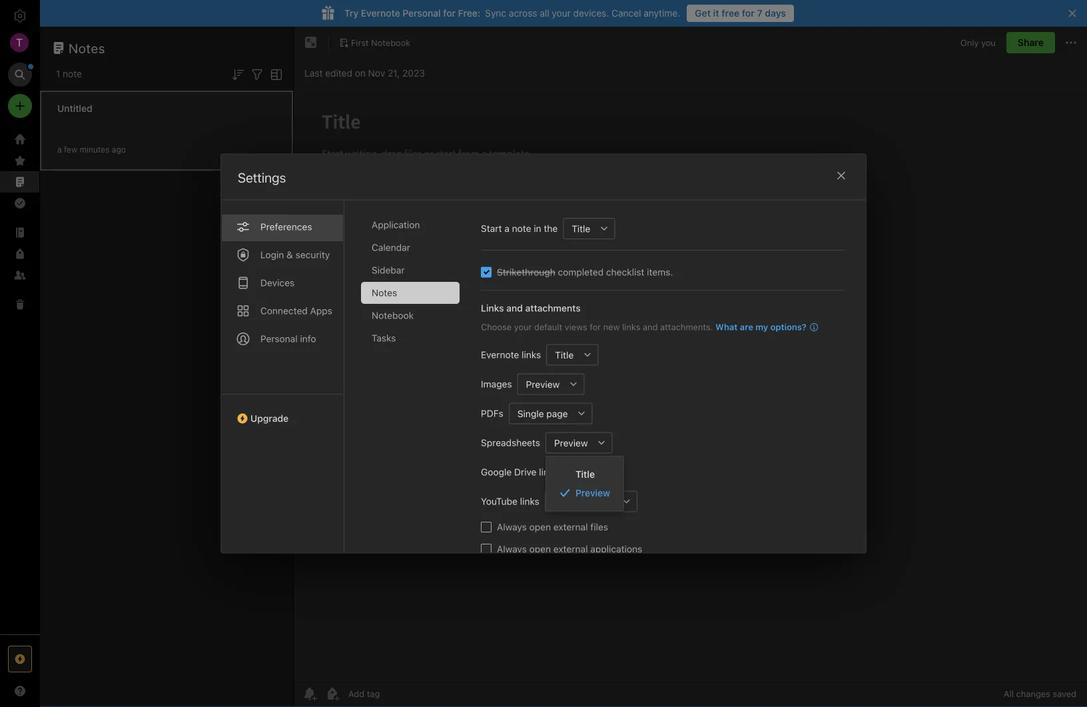 Task type: locate. For each thing, give the bounding box(es) containing it.
across
[[509, 8, 538, 19]]

google drive links
[[481, 466, 559, 477]]

preview down page
[[555, 437, 588, 448]]

0 vertical spatial preview
[[526, 378, 560, 389]]

0 vertical spatial your
[[552, 8, 571, 19]]

strikethrough
[[497, 266, 556, 277]]

preview down the title link
[[576, 488, 611, 499]]

links
[[481, 302, 504, 313]]

external up always open external applications
[[554, 521, 588, 532]]

minutes
[[80, 145, 110, 154]]

views
[[565, 322, 588, 332]]

0 horizontal spatial note
[[63, 68, 82, 79]]

1 horizontal spatial personal
[[403, 8, 441, 19]]

personal left free: at left
[[403, 8, 441, 19]]

your down links and attachments
[[514, 322, 532, 332]]

2 vertical spatial preview
[[576, 488, 611, 499]]

2 horizontal spatial for
[[743, 8, 755, 19]]

always
[[497, 521, 527, 532], [497, 543, 527, 554]]

for left free: at left
[[444, 8, 456, 19]]

open down always open external files in the bottom of the page
[[530, 543, 551, 554]]

1 vertical spatial preview
[[555, 437, 588, 448]]

21,
[[388, 68, 400, 79]]

always right 'always open external files' option
[[497, 521, 527, 532]]

your right all
[[552, 8, 571, 19]]

get it free for 7 days button
[[687, 5, 795, 22]]

0 horizontal spatial your
[[514, 322, 532, 332]]

applications
[[591, 543, 643, 554]]

spreadsheets
[[481, 437, 541, 448]]

notebook up 21,
[[371, 37, 411, 47]]

for inside button
[[743, 8, 755, 19]]

a
[[57, 145, 62, 154], [505, 223, 510, 234]]

1 vertical spatial notebook
[[372, 310, 414, 321]]

Choose default view option for Evernote links field
[[547, 344, 599, 365]]

preview button for images
[[518, 373, 564, 395]]

links down drive at the left bottom of the page
[[520, 496, 540, 507]]

1 vertical spatial always
[[497, 543, 527, 554]]

title button down default
[[547, 344, 577, 365]]

2 open from the top
[[530, 543, 551, 554]]

sidebar
[[372, 264, 405, 275]]

Choose default view option for PDFs field
[[509, 403, 593, 424]]

2023
[[403, 68, 425, 79]]

and left attachments.
[[643, 322, 658, 332]]

checklist
[[607, 266, 645, 277]]

you
[[982, 37, 997, 47]]

for for 7
[[743, 8, 755, 19]]

1 horizontal spatial evernote
[[481, 349, 520, 360]]

external
[[554, 521, 588, 532], [554, 543, 588, 554]]

choose your default views for new links and attachments.
[[481, 322, 714, 332]]

1 vertical spatial evernote
[[481, 349, 520, 360]]

the
[[544, 223, 558, 234]]

0 vertical spatial personal
[[403, 8, 441, 19]]

1 horizontal spatial tab list
[[361, 214, 471, 553]]

youtube
[[481, 496, 518, 507]]

single
[[518, 408, 544, 419]]

tab list containing preferences
[[221, 200, 345, 553]]

anytime.
[[644, 8, 681, 19]]

1 horizontal spatial and
[[643, 322, 658, 332]]

preview button down page
[[546, 432, 592, 453]]

1 vertical spatial preview button
[[546, 432, 592, 453]]

1 vertical spatial open
[[530, 543, 551, 554]]

1 always from the top
[[497, 521, 527, 532]]

0 vertical spatial title
[[572, 223, 591, 234]]

1 vertical spatial note
[[512, 223, 532, 234]]

evernote down choose
[[481, 349, 520, 360]]

title up preview link
[[576, 469, 595, 480]]

preview inside 'choose default view option for images' "field"
[[526, 378, 560, 389]]

2 always from the top
[[497, 543, 527, 554]]

always right always open external applications option
[[497, 543, 527, 554]]

preview inside preview field
[[555, 437, 588, 448]]

open
[[530, 521, 551, 532], [530, 543, 551, 554]]

and right links
[[507, 302, 523, 313]]

Choose default view option for Images field
[[518, 373, 585, 395]]

open up always open external applications
[[530, 521, 551, 532]]

Choose default view option for YouTube links field
[[545, 491, 638, 512]]

0 vertical spatial external
[[554, 521, 588, 532]]

share button
[[1007, 32, 1056, 53]]

last edited on nov 21, 2023
[[305, 68, 425, 79]]

on
[[355, 68, 366, 79]]

and
[[507, 302, 523, 313], [643, 322, 658, 332]]

0 vertical spatial always
[[497, 521, 527, 532]]

links
[[623, 322, 641, 332], [522, 349, 541, 360], [539, 466, 559, 477], [520, 496, 540, 507]]

for left 7
[[743, 8, 755, 19]]

personal down connected
[[261, 333, 298, 344]]

0 horizontal spatial for
[[444, 8, 456, 19]]

1 vertical spatial external
[[554, 543, 588, 554]]

1 horizontal spatial note
[[512, 223, 532, 234]]

title
[[572, 223, 591, 234], [555, 349, 574, 360], [576, 469, 595, 480]]

a few minutes ago
[[57, 145, 126, 154]]

personal
[[403, 8, 441, 19], [261, 333, 298, 344]]

your
[[552, 8, 571, 19], [514, 322, 532, 332]]

preview button
[[518, 373, 564, 395], [546, 432, 592, 453]]

2 external from the top
[[554, 543, 588, 554]]

evernote right try
[[361, 8, 400, 19]]

close image
[[834, 168, 850, 184]]

notes down sidebar at the top left of the page
[[372, 287, 397, 298]]

title button for start a note in the
[[564, 218, 594, 239]]

title for evernote links
[[555, 349, 574, 360]]

images
[[481, 378, 512, 389]]

start
[[481, 223, 502, 234]]

1 vertical spatial notes
[[372, 287, 397, 298]]

tab list containing application
[[361, 214, 471, 553]]

title button right the
[[564, 218, 594, 239]]

1 horizontal spatial notes
[[372, 287, 397, 298]]

1 vertical spatial personal
[[261, 333, 298, 344]]

1
[[56, 68, 60, 79]]

links right new
[[623, 322, 641, 332]]

evernote
[[361, 8, 400, 19], [481, 349, 520, 360]]

add a reminder image
[[302, 686, 318, 702]]

1 vertical spatial and
[[643, 322, 658, 332]]

1 vertical spatial a
[[505, 223, 510, 234]]

notes up 1 note
[[69, 40, 105, 56]]

title right the
[[572, 223, 591, 234]]

1 vertical spatial title
[[555, 349, 574, 360]]

0 horizontal spatial a
[[57, 145, 62, 154]]

title down views
[[555, 349, 574, 360]]

note left in
[[512, 223, 532, 234]]

all
[[540, 8, 550, 19]]

files
[[591, 521, 609, 532]]

notes
[[69, 40, 105, 56], [372, 287, 397, 298]]

note
[[63, 68, 82, 79], [512, 223, 532, 234]]

0 horizontal spatial notes
[[69, 40, 105, 56]]

new
[[604, 322, 620, 332]]

untitled
[[57, 103, 92, 114]]

preview inside preview link
[[576, 488, 611, 499]]

0 vertical spatial open
[[530, 521, 551, 532]]

1 horizontal spatial your
[[552, 8, 571, 19]]

1 vertical spatial your
[[514, 322, 532, 332]]

note right '1'
[[63, 68, 82, 79]]

tree
[[0, 129, 40, 634]]

preview button up single page button
[[518, 373, 564, 395]]

login & security
[[261, 249, 330, 260]]

notes inside notes "tab"
[[372, 287, 397, 298]]

0 vertical spatial title button
[[564, 218, 594, 239]]

links and attachments
[[481, 302, 581, 313]]

open for always open external applications
[[530, 543, 551, 554]]

notebook up tasks
[[372, 310, 414, 321]]

connected apps
[[261, 305, 333, 316]]

0 vertical spatial preview button
[[518, 373, 564, 395]]

dropdown list menu
[[547, 465, 624, 503]]

preview up single page
[[526, 378, 560, 389]]

1 vertical spatial title button
[[547, 344, 577, 365]]

external down always open external files in the bottom of the page
[[554, 543, 588, 554]]

always for always open external applications
[[497, 543, 527, 554]]

a right start
[[505, 223, 510, 234]]

title for start a note in the
[[572, 223, 591, 234]]

days
[[765, 8, 787, 19]]

notebook
[[371, 37, 411, 47], [372, 310, 414, 321]]

0 horizontal spatial personal
[[261, 333, 298, 344]]

0 vertical spatial evernote
[[361, 8, 400, 19]]

0 vertical spatial and
[[507, 302, 523, 313]]

Start a new note in the body or title. field
[[564, 218, 616, 239]]

personal info
[[261, 333, 316, 344]]

0 vertical spatial notebook
[[371, 37, 411, 47]]

always for always open external files
[[497, 521, 527, 532]]

Always open external applications checkbox
[[481, 544, 492, 554]]

tab list
[[221, 200, 345, 553], [361, 214, 471, 553]]

few
[[64, 145, 77, 154]]

always open external applications
[[497, 543, 643, 554]]

calendar
[[372, 242, 411, 253]]

title inside field
[[572, 223, 591, 234]]

1 open from the top
[[530, 521, 551, 532]]

1 note
[[56, 68, 82, 79]]

2 vertical spatial title
[[576, 469, 595, 480]]

first notebook button
[[335, 33, 416, 52]]

a left few
[[57, 145, 62, 154]]

for
[[444, 8, 456, 19], [743, 8, 755, 19], [590, 322, 601, 332]]

title inside choose default view option for evernote links field
[[555, 349, 574, 360]]

0 vertical spatial a
[[57, 145, 62, 154]]

0 horizontal spatial evernote
[[361, 8, 400, 19]]

0 horizontal spatial tab list
[[221, 200, 345, 553]]

1 external from the top
[[554, 521, 588, 532]]

for for free:
[[444, 8, 456, 19]]

notebook tab
[[361, 304, 460, 326]]

for left new
[[590, 322, 601, 332]]



Task type: describe. For each thing, give the bounding box(es) containing it.
first notebook
[[351, 37, 411, 47]]

saved
[[1054, 689, 1077, 699]]

upgrade image
[[12, 651, 28, 667]]

open for always open external files
[[530, 521, 551, 532]]

1 horizontal spatial for
[[590, 322, 601, 332]]

options?
[[771, 322, 807, 332]]

connected
[[261, 305, 308, 316]]

get it free for 7 days
[[695, 8, 787, 19]]

strikethrough completed checklist items.
[[497, 266, 674, 277]]

calendar tab
[[361, 236, 460, 258]]

upgrade button
[[221, 394, 344, 429]]

title inside dropdown list "menu"
[[576, 469, 595, 480]]

note window element
[[294, 27, 1088, 707]]

youtube links
[[481, 496, 540, 507]]

links right drive at the left bottom of the page
[[539, 466, 559, 477]]

free
[[722, 8, 740, 19]]

always open external files
[[497, 521, 609, 532]]

get
[[695, 8, 711, 19]]

google
[[481, 466, 512, 477]]

edited
[[325, 68, 353, 79]]

preview link
[[547, 484, 624, 503]]

&
[[287, 249, 293, 260]]

attachments
[[526, 302, 581, 313]]

sidebar tab
[[361, 259, 460, 281]]

personal inside tab list
[[261, 333, 298, 344]]

single page button
[[509, 403, 572, 424]]

share
[[1019, 37, 1045, 48]]

0 horizontal spatial and
[[507, 302, 523, 313]]

devices.
[[574, 8, 610, 19]]

default
[[535, 322, 563, 332]]

login
[[261, 249, 284, 260]]

all changes saved
[[1005, 689, 1077, 699]]

only you
[[961, 37, 997, 47]]

attachments.
[[661, 322, 714, 332]]

in
[[534, 223, 542, 234]]

preview for spreadsheets
[[555, 437, 588, 448]]

external for files
[[554, 521, 588, 532]]

settings image
[[12, 8, 28, 24]]

preview for images
[[526, 378, 560, 389]]

1 horizontal spatial a
[[505, 223, 510, 234]]

settings
[[238, 170, 286, 185]]

security
[[296, 249, 330, 260]]

what
[[716, 322, 738, 332]]

first
[[351, 37, 369, 47]]

preferences
[[261, 221, 312, 232]]

last
[[305, 68, 323, 79]]

notes tab
[[361, 282, 460, 304]]

apps
[[310, 305, 333, 316]]

all
[[1005, 689, 1015, 699]]

sync
[[485, 8, 507, 19]]

tab list for start a note in the
[[361, 214, 471, 553]]

links down default
[[522, 349, 541, 360]]

pdfs
[[481, 408, 504, 419]]

items.
[[647, 266, 674, 277]]

free:
[[458, 8, 481, 19]]

home image
[[12, 131, 28, 147]]

add tag image
[[325, 686, 341, 702]]

cancel
[[612, 8, 642, 19]]

evernote links
[[481, 349, 541, 360]]

choose
[[481, 322, 512, 332]]

completed
[[558, 266, 604, 277]]

only
[[961, 37, 980, 47]]

info
[[300, 333, 316, 344]]

are
[[740, 322, 754, 332]]

it
[[714, 8, 720, 19]]

Always open external files checkbox
[[481, 522, 492, 532]]

tasks tab
[[361, 327, 460, 349]]

what are my options?
[[716, 322, 807, 332]]

devices
[[261, 277, 295, 288]]

Choose default view option for Spreadsheets field
[[546, 432, 613, 453]]

tab list for application
[[221, 200, 345, 553]]

0 vertical spatial notes
[[69, 40, 105, 56]]

title button for evernote links
[[547, 344, 577, 365]]

Select365 checkbox
[[481, 267, 492, 277]]

changes
[[1017, 689, 1051, 699]]

my
[[756, 322, 769, 332]]

external for applications
[[554, 543, 588, 554]]

nov
[[368, 68, 385, 79]]

notebook inside first notebook button
[[371, 37, 411, 47]]

application tab
[[361, 214, 460, 236]]

preview button for spreadsheets
[[546, 432, 592, 453]]

0 vertical spatial note
[[63, 68, 82, 79]]

expand note image
[[303, 35, 319, 51]]

drive
[[515, 466, 537, 477]]

upgrade
[[251, 413, 289, 424]]

7
[[758, 8, 763, 19]]

tasks
[[372, 332, 396, 343]]

notebook inside notebook tab
[[372, 310, 414, 321]]

page
[[547, 408, 568, 419]]

try
[[345, 8, 359, 19]]

ago
[[112, 145, 126, 154]]

single page
[[518, 408, 568, 419]]

try evernote personal for free: sync across all your devices. cancel anytime.
[[345, 8, 681, 19]]

start a note in the
[[481, 223, 558, 234]]

application
[[372, 219, 420, 230]]

Note Editor text field
[[294, 91, 1088, 680]]

title link
[[547, 465, 624, 484]]



Task type: vqa. For each thing, say whether or not it's contained in the screenshot.
calendar
yes



